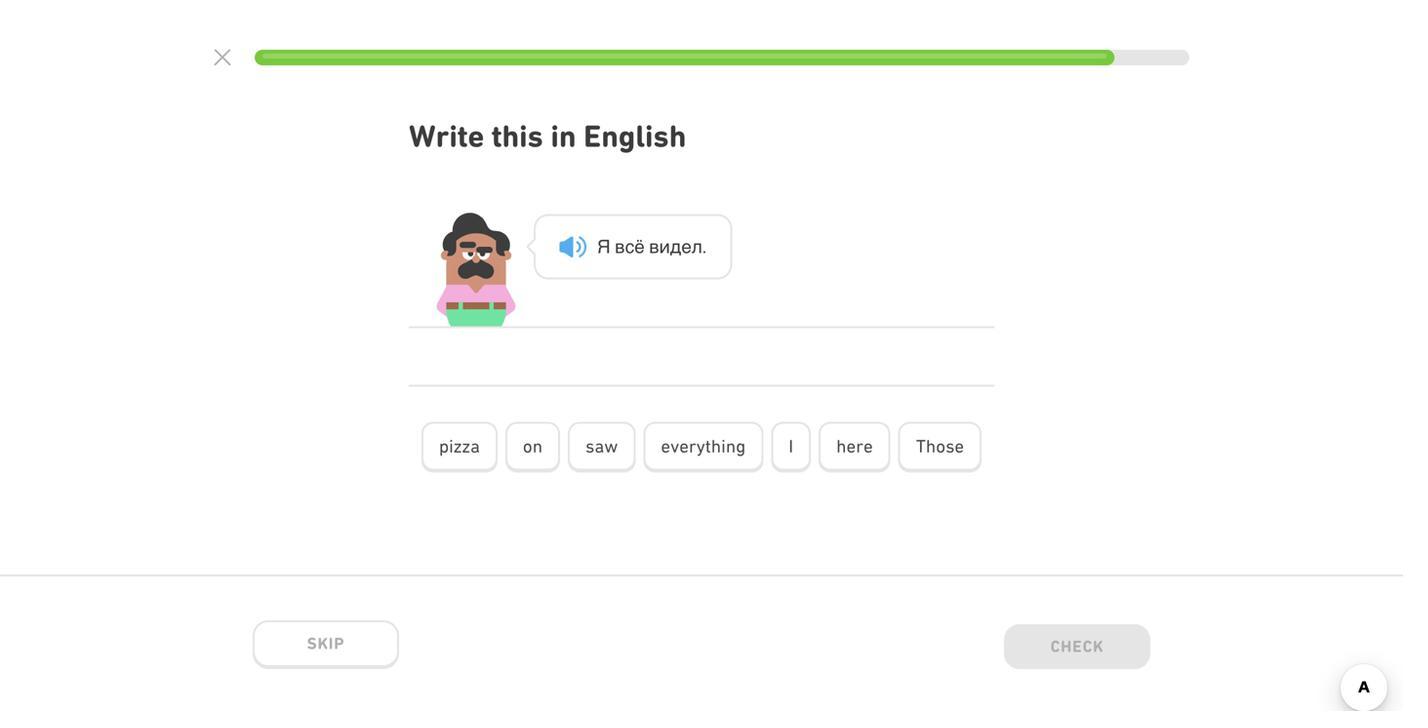 Task type: vqa. For each thing, say whether or not it's contained in the screenshot.
с
yes



Task type: describe. For each thing, give the bounding box(es) containing it.
в for и
[[649, 236, 660, 257]]

those button
[[899, 422, 982, 473]]

here button
[[819, 422, 891, 473]]

д
[[670, 236, 682, 257]]

saw button
[[568, 422, 636, 473]]

в с ё
[[615, 236, 645, 257]]

saw
[[586, 436, 618, 457]]

check button
[[1005, 625, 1151, 674]]

я
[[597, 236, 611, 257]]

i
[[789, 436, 794, 457]]

в и д е л .
[[649, 236, 707, 257]]

everything
[[661, 436, 746, 457]]

everything button
[[644, 422, 764, 473]]

on button
[[506, 422, 560, 473]]

english
[[584, 118, 687, 154]]

in
[[551, 118, 577, 154]]

pizza
[[439, 436, 480, 457]]

this
[[492, 118, 544, 154]]



Task type: locate. For each thing, give the bounding box(es) containing it.
в right я
[[615, 236, 625, 257]]

here
[[837, 436, 873, 457]]

i button
[[771, 422, 811, 473]]

ё
[[635, 236, 645, 257]]

skip
[[307, 634, 345, 653]]

1 horizontal spatial в
[[649, 236, 660, 257]]

в right ё
[[649, 236, 660, 257]]

е
[[682, 236, 692, 257]]

write
[[409, 118, 485, 154]]

в
[[615, 236, 625, 257], [649, 236, 660, 257]]

write this in english
[[409, 118, 687, 154]]

skip button
[[253, 621, 399, 670]]

those
[[916, 436, 965, 457]]

progress bar
[[255, 50, 1190, 65]]

л
[[692, 236, 703, 257]]

и
[[660, 236, 670, 257]]

0 horizontal spatial в
[[615, 236, 625, 257]]

2 в from the left
[[649, 236, 660, 257]]

1 в from the left
[[615, 236, 625, 257]]

on
[[523, 436, 543, 457]]

pizza button
[[422, 422, 498, 473]]

с
[[625, 236, 635, 257]]

.
[[703, 236, 707, 257]]

check
[[1051, 637, 1104, 656]]

в for с
[[615, 236, 625, 257]]



